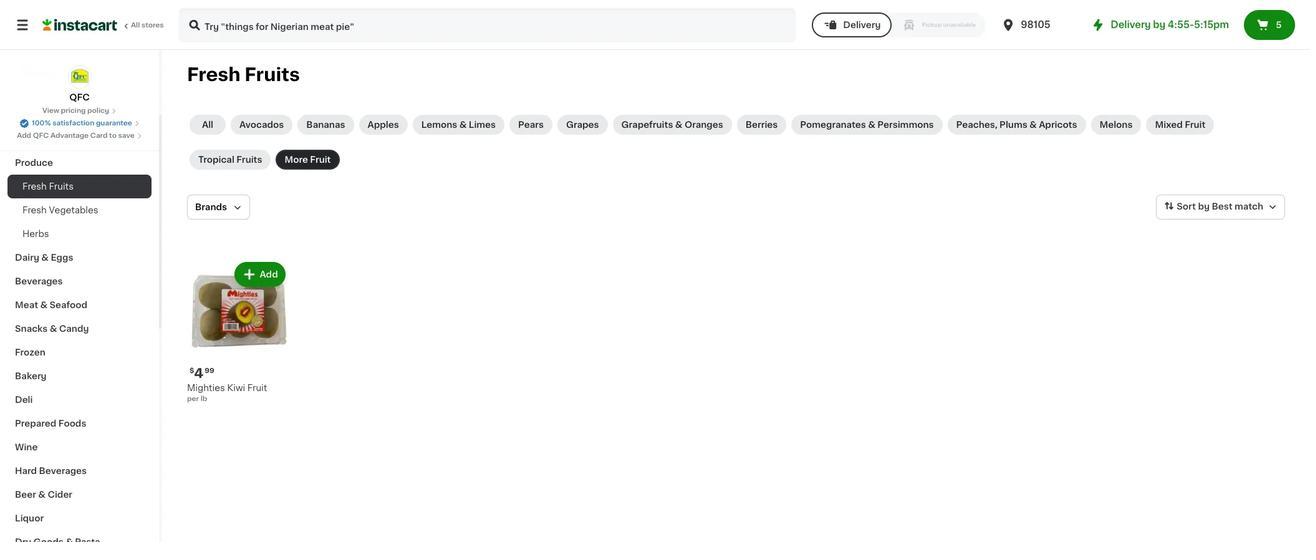 Task type: describe. For each thing, give the bounding box(es) containing it.
recipes link
[[7, 104, 152, 127]]

lemons & limes link
[[413, 115, 505, 135]]

& for eggs
[[41, 253, 49, 262]]

match
[[1235, 202, 1264, 211]]

buy it again link
[[7, 34, 152, 59]]

98105
[[1021, 20, 1051, 29]]

dairy & eggs
[[15, 253, 73, 262]]

policy
[[87, 107, 109, 114]]

grapes link
[[558, 115, 608, 135]]

by for delivery
[[1154, 20, 1166, 29]]

more
[[285, 155, 308, 164]]

wine link
[[7, 435, 152, 459]]

mixed fruit
[[1156, 120, 1206, 129]]

mighties kiwi fruit per lb
[[187, 383, 267, 402]]

bakery link
[[7, 364, 152, 388]]

to
[[109, 132, 117, 139]]

& for cider
[[38, 490, 46, 499]]

all stores link
[[42, 7, 165, 42]]

lists link
[[7, 59, 152, 84]]

apricots
[[1039, 120, 1078, 129]]

vegetables
[[49, 206, 98, 215]]

again
[[63, 42, 88, 51]]

best match
[[1212, 202, 1264, 211]]

meat & seafood
[[15, 301, 87, 309]]

add qfc advantage card to save
[[17, 132, 135, 139]]

sort by
[[1177, 202, 1210, 211]]

beer & cider link
[[7, 483, 152, 507]]

0 horizontal spatial qfc
[[33, 132, 49, 139]]

qfc logo image
[[68, 65, 91, 89]]

guarantee
[[96, 120, 132, 127]]

& for oranges
[[676, 120, 683, 129]]

peaches, plums & apricots
[[957, 120, 1078, 129]]

pomegranates & persimmons link
[[792, 115, 943, 135]]

advantage
[[51, 132, 89, 139]]

prepared foods link
[[7, 412, 152, 435]]

1 horizontal spatial qfc
[[69, 93, 90, 102]]

peaches, plums & apricots link
[[948, 115, 1086, 135]]

best
[[1212, 202, 1233, 211]]

fresh vegetables
[[22, 206, 98, 215]]

produce link
[[7, 151, 152, 175]]

delivery button
[[812, 12, 892, 37]]

5
[[1276, 21, 1282, 29]]

foods
[[58, 419, 86, 428]]

bakery
[[15, 372, 47, 381]]

add button
[[236, 263, 284, 286]]

& for candy
[[50, 324, 57, 333]]

candy
[[59, 324, 89, 333]]

seafood
[[50, 301, 87, 309]]

pricing
[[61, 107, 86, 114]]

100% satisfaction guarantee button
[[19, 116, 140, 129]]

more fruit
[[285, 155, 331, 164]]

apples
[[368, 120, 399, 129]]

pears
[[518, 120, 544, 129]]

thanksgiving link
[[7, 127, 152, 151]]

hard beverages
[[15, 467, 87, 475]]

meat & seafood link
[[7, 293, 152, 317]]

persimmons
[[878, 120, 934, 129]]

0 vertical spatial beverages
[[15, 277, 63, 286]]

sort
[[1177, 202, 1197, 211]]

beverages link
[[7, 270, 152, 293]]

& for limes
[[460, 120, 467, 129]]

$
[[190, 367, 194, 374]]

tropical fruits link
[[190, 150, 271, 170]]

cider
[[48, 490, 72, 499]]

instacart logo image
[[42, 17, 117, 32]]

beer & cider
[[15, 490, 72, 499]]

kiwi
[[227, 383, 245, 392]]

5:15pm
[[1195, 20, 1230, 29]]

tropical fruits
[[198, 155, 262, 164]]

1 vertical spatial beverages
[[39, 467, 87, 475]]

delivery by 4:55-5:15pm
[[1111, 20, 1230, 29]]

4
[[194, 367, 204, 380]]

snacks
[[15, 324, 48, 333]]

lists
[[35, 67, 56, 75]]

buy it again
[[35, 42, 88, 51]]

delivery for delivery
[[844, 21, 881, 29]]

add for add qfc advantage card to save
[[17, 132, 31, 139]]

grapefruits & oranges link
[[613, 115, 732, 135]]

frozen link
[[7, 341, 152, 364]]

5 button
[[1245, 10, 1296, 40]]

frozen
[[15, 348, 45, 357]]

Best match Sort by field
[[1157, 195, 1286, 220]]

prepared foods
[[15, 419, 86, 428]]

all stores
[[131, 22, 164, 29]]

2 vertical spatial fruits
[[49, 182, 74, 191]]

fresh fruits link
[[7, 175, 152, 198]]

& for seafood
[[40, 301, 47, 309]]

plums
[[1000, 120, 1028, 129]]



Task type: locate. For each thing, give the bounding box(es) containing it.
add
[[17, 132, 31, 139], [260, 270, 278, 279]]

add qfc advantage card to save link
[[17, 131, 142, 141]]

service type group
[[812, 12, 986, 37]]

None search field
[[178, 7, 796, 42]]

lemons
[[422, 120, 457, 129]]

wine
[[15, 443, 38, 452]]

add for add
[[260, 270, 278, 279]]

recipes
[[15, 111, 52, 120]]

product group
[[187, 260, 288, 404]]

fresh fruits up the avocados
[[187, 66, 300, 84]]

1 vertical spatial fruits
[[237, 155, 262, 164]]

& left "candy"
[[50, 324, 57, 333]]

deli
[[15, 396, 33, 404]]

0 horizontal spatial fresh fruits
[[22, 182, 74, 191]]

fruit right more
[[310, 155, 331, 164]]

lemons & limes
[[422, 120, 496, 129]]

per
[[187, 395, 199, 402]]

meat
[[15, 301, 38, 309]]

1 vertical spatial by
[[1199, 202, 1210, 211]]

avocados link
[[231, 115, 293, 135]]

0 horizontal spatial all
[[131, 22, 140, 29]]

avocados
[[240, 120, 284, 129]]

mixed fruit link
[[1147, 115, 1215, 135]]

fruit inside mighties kiwi fruit per lb
[[247, 383, 267, 392]]

& right 'meat'
[[40, 301, 47, 309]]

buy
[[35, 42, 53, 51]]

fresh for fresh fruits link
[[22, 182, 47, 191]]

all up tropical
[[202, 120, 213, 129]]

4:55-
[[1168, 20, 1195, 29]]

view pricing policy
[[42, 107, 109, 114]]

$ 4 99
[[190, 367, 214, 380]]

berries
[[746, 120, 778, 129]]

oranges
[[685, 120, 723, 129]]

1 horizontal spatial by
[[1199, 202, 1210, 211]]

hard
[[15, 467, 37, 475]]

& left oranges
[[676, 120, 683, 129]]

0 vertical spatial qfc
[[69, 93, 90, 102]]

0 horizontal spatial fruit
[[247, 383, 267, 392]]

delivery for delivery by 4:55-5:15pm
[[1111, 20, 1151, 29]]

fruits up avocados link on the left of page
[[245, 66, 300, 84]]

0 horizontal spatial by
[[1154, 20, 1166, 29]]

grapes
[[566, 120, 599, 129]]

beverages down dairy & eggs
[[15, 277, 63, 286]]

by inside best match sort by field
[[1199, 202, 1210, 211]]

1 vertical spatial all
[[202, 120, 213, 129]]

fruit right the kiwi
[[247, 383, 267, 392]]

all for all stores
[[131, 22, 140, 29]]

by inside delivery by 4:55-5:15pm link
[[1154, 20, 1166, 29]]

it
[[55, 42, 61, 51]]

& for persimmons
[[869, 120, 876, 129]]

all
[[131, 22, 140, 29], [202, 120, 213, 129]]

bananas link
[[298, 115, 354, 135]]

fresh fruits up fresh vegetables at the left of the page
[[22, 182, 74, 191]]

by left 4:55-
[[1154, 20, 1166, 29]]

1 horizontal spatial fresh fruits
[[187, 66, 300, 84]]

add inside button
[[260, 270, 278, 279]]

liquor
[[15, 514, 44, 523]]

by right the sort on the top right of the page
[[1199, 202, 1210, 211]]

beverages up cider
[[39, 467, 87, 475]]

by for sort
[[1199, 202, 1210, 211]]

pomegranates & persimmons
[[801, 120, 934, 129]]

1 vertical spatial fresh fruits
[[22, 182, 74, 191]]

100%
[[32, 120, 51, 127]]

pomegranates
[[801, 120, 866, 129]]

& right plums
[[1030, 120, 1037, 129]]

all left stores
[[131, 22, 140, 29]]

melons link
[[1091, 115, 1142, 135]]

view pricing policy link
[[42, 106, 117, 116]]

all link
[[190, 115, 226, 135]]

99
[[205, 367, 214, 374]]

& inside "link"
[[40, 301, 47, 309]]

fruits up fresh vegetables at the left of the page
[[49, 182, 74, 191]]

view
[[42, 107, 59, 114]]

qfc link
[[68, 65, 91, 104]]

0 vertical spatial add
[[17, 132, 31, 139]]

apples link
[[359, 115, 408, 135]]

bananas
[[307, 120, 345, 129]]

0 horizontal spatial delivery
[[844, 21, 881, 29]]

dairy
[[15, 253, 39, 262]]

& left persimmons
[[869, 120, 876, 129]]

beer
[[15, 490, 36, 499]]

hard beverages link
[[7, 459, 152, 483]]

fresh for fresh vegetables link
[[22, 206, 47, 215]]

1 vertical spatial qfc
[[33, 132, 49, 139]]

1 horizontal spatial add
[[260, 270, 278, 279]]

delivery inside button
[[844, 21, 881, 29]]

brands
[[195, 203, 227, 211]]

fresh up all link
[[187, 66, 241, 84]]

0 vertical spatial fresh fruits
[[187, 66, 300, 84]]

fresh up herbs
[[22, 206, 47, 215]]

eggs
[[51, 253, 73, 262]]

fruits
[[245, 66, 300, 84], [237, 155, 262, 164], [49, 182, 74, 191]]

all for all
[[202, 120, 213, 129]]

dairy & eggs link
[[7, 246, 152, 270]]

& left the limes
[[460, 120, 467, 129]]

0 vertical spatial fruits
[[245, 66, 300, 84]]

100% satisfaction guarantee
[[32, 120, 132, 127]]

fruit right mixed
[[1185, 120, 1206, 129]]

more fruit link
[[276, 150, 340, 170]]

1 vertical spatial fruit
[[310, 155, 331, 164]]

2 vertical spatial fresh
[[22, 206, 47, 215]]

snacks & candy link
[[7, 317, 152, 341]]

mighties
[[187, 383, 225, 392]]

berries link
[[737, 115, 787, 135]]

by
[[1154, 20, 1166, 29], [1199, 202, 1210, 211]]

fruits right tropical
[[237, 155, 262, 164]]

melons
[[1100, 120, 1133, 129]]

1 vertical spatial add
[[260, 270, 278, 279]]

& right beer
[[38, 490, 46, 499]]

1 horizontal spatial delivery
[[1111, 20, 1151, 29]]

qfc up view pricing policy 'link'
[[69, 93, 90, 102]]

grapefruits
[[622, 120, 673, 129]]

delivery by 4:55-5:15pm link
[[1091, 17, 1230, 32]]

1 horizontal spatial fruit
[[310, 155, 331, 164]]

& left eggs
[[41, 253, 49, 262]]

thanksgiving
[[15, 135, 75, 143]]

fresh vegetables link
[[7, 198, 152, 222]]

limes
[[469, 120, 496, 129]]

0 vertical spatial by
[[1154, 20, 1166, 29]]

fresh down produce
[[22, 182, 47, 191]]

prepared
[[15, 419, 56, 428]]

1 horizontal spatial all
[[202, 120, 213, 129]]

qfc
[[69, 93, 90, 102], [33, 132, 49, 139]]

0 vertical spatial all
[[131, 22, 140, 29]]

card
[[90, 132, 108, 139]]

fresh inside fresh vegetables link
[[22, 206, 47, 215]]

fruit for more fruit
[[310, 155, 331, 164]]

2 vertical spatial fruit
[[247, 383, 267, 392]]

98105 button
[[1001, 7, 1076, 42]]

qfc down 100%
[[33, 132, 49, 139]]

Search field
[[180, 9, 795, 41]]

grapefruits & oranges
[[622, 120, 723, 129]]

peaches,
[[957, 120, 998, 129]]

fruit for mixed fruit
[[1185, 120, 1206, 129]]

brands button
[[187, 195, 250, 220]]

herbs link
[[7, 222, 152, 246]]

0 horizontal spatial add
[[17, 132, 31, 139]]

save
[[118, 132, 135, 139]]

lb
[[201, 395, 207, 402]]

0 vertical spatial fruit
[[1185, 120, 1206, 129]]

delivery
[[1111, 20, 1151, 29], [844, 21, 881, 29]]

1 vertical spatial fresh
[[22, 182, 47, 191]]

0 vertical spatial fresh
[[187, 66, 241, 84]]

fresh inside fresh fruits link
[[22, 182, 47, 191]]

herbs
[[22, 230, 49, 238]]

2 horizontal spatial fruit
[[1185, 120, 1206, 129]]



Task type: vqa. For each thing, say whether or not it's contained in the screenshot.
the bottom Beverages
yes



